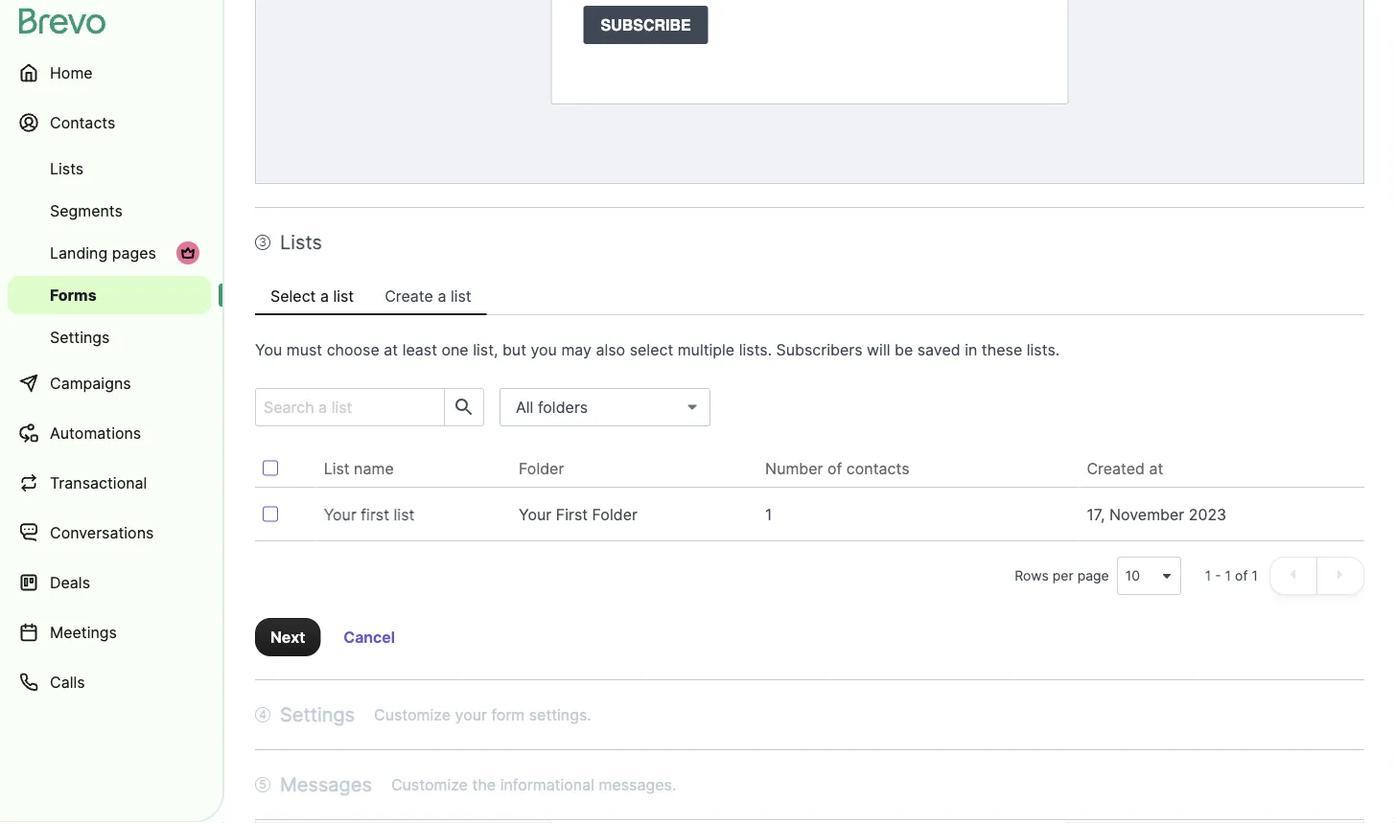 Task type: locate. For each thing, give the bounding box(es) containing it.
0 horizontal spatial lists.
[[739, 340, 772, 359]]

1 lists. from the left
[[739, 340, 772, 359]]

0 vertical spatial of
[[828, 459, 842, 478]]

a right create
[[438, 287, 446, 305]]

list
[[333, 287, 354, 305], [451, 287, 471, 305], [394, 505, 415, 524]]

all
[[516, 398, 534, 417]]

5
[[259, 778, 266, 792]]

0 horizontal spatial folder
[[519, 459, 564, 478]]

lists link
[[8, 150, 211, 188]]

customize the informational messages.
[[391, 776, 676, 794]]

1 horizontal spatial list
[[394, 505, 415, 524]]

messages
[[280, 773, 372, 797]]

lists
[[50, 159, 84, 178], [280, 231, 322, 254]]

lists. right multiple
[[739, 340, 772, 359]]

first
[[556, 505, 588, 524]]

settings down forms
[[50, 328, 110, 347]]

2 horizontal spatial list
[[451, 287, 471, 305]]

segments link
[[8, 192, 211, 230]]

0 vertical spatial folder
[[519, 459, 564, 478]]

1 your from the left
[[324, 505, 357, 524]]

17,
[[1087, 505, 1105, 524]]

1 vertical spatial customize
[[391, 776, 468, 794]]

subscribe
[[601, 16, 691, 34]]

1 horizontal spatial lists.
[[1027, 340, 1060, 359]]

2 a from the left
[[438, 287, 446, 305]]

left___rvooi image
[[180, 245, 196, 261]]

folder up the first on the left bottom of page
[[519, 459, 564, 478]]

create
[[385, 287, 433, 305]]

settings inside 'link'
[[50, 328, 110, 347]]

0 horizontal spatial settings
[[50, 328, 110, 347]]

1 horizontal spatial a
[[438, 287, 446, 305]]

rows per page
[[1015, 568, 1109, 584]]

your left the first on the left bottom of page
[[519, 505, 552, 524]]

be
[[895, 340, 913, 359]]

at right the created
[[1149, 459, 1163, 478]]

meetings link
[[8, 610, 211, 656]]

1 vertical spatial of
[[1235, 568, 1248, 584]]

customize left your
[[374, 706, 451, 724]]

settings right 4
[[280, 703, 355, 727]]

1 horizontal spatial at
[[1149, 459, 1163, 478]]

lists. right these
[[1027, 340, 1060, 359]]

home link
[[8, 50, 211, 96]]

must
[[286, 340, 322, 359]]

may
[[561, 340, 592, 359]]

1 vertical spatial folder
[[592, 505, 638, 524]]

at left least
[[384, 340, 398, 359]]

list name button
[[324, 457, 409, 480]]

1 vertical spatial at
[[1149, 459, 1163, 478]]

settings link
[[8, 318, 211, 357]]

saved
[[917, 340, 960, 359]]

forms link
[[8, 276, 211, 315]]

in
[[965, 340, 977, 359]]

folder
[[519, 459, 564, 478], [592, 505, 638, 524]]

3
[[259, 235, 266, 249]]

your first folder
[[519, 505, 638, 524]]

at
[[384, 340, 398, 359], [1149, 459, 1163, 478]]

customize
[[374, 706, 451, 724], [391, 776, 468, 794]]

subscribers
[[776, 340, 863, 359]]

0 vertical spatial lists
[[50, 159, 84, 178]]

list right select
[[333, 287, 354, 305]]

lists right 3
[[280, 231, 322, 254]]

lists up segments
[[50, 159, 84, 178]]

2 your from the left
[[519, 505, 552, 524]]

1 vertical spatial settings
[[280, 703, 355, 727]]

your left the first
[[324, 505, 357, 524]]

1 horizontal spatial folder
[[592, 505, 638, 524]]

of right -
[[1235, 568, 1248, 584]]

a for select
[[320, 287, 329, 305]]

1 - 1 of 1
[[1205, 568, 1258, 584]]

multiple
[[678, 340, 735, 359]]

of inside button
[[828, 459, 842, 478]]

campaigns
[[50, 374, 131, 393]]

of right number
[[828, 459, 842, 478]]

settings
[[50, 328, 110, 347], [280, 703, 355, 727]]

but
[[502, 340, 526, 359]]

per
[[1053, 568, 1074, 584]]

customize for settings
[[374, 706, 451, 724]]

list,
[[473, 340, 498, 359]]

0 horizontal spatial a
[[320, 287, 329, 305]]

0 vertical spatial customize
[[374, 706, 451, 724]]

1 horizontal spatial of
[[1235, 568, 1248, 584]]

of
[[828, 459, 842, 478], [1235, 568, 1248, 584]]

0 horizontal spatial your
[[324, 505, 357, 524]]

0 horizontal spatial list
[[333, 287, 354, 305]]

list right the first
[[394, 505, 415, 524]]

campaigns link
[[8, 361, 211, 407]]

0 horizontal spatial lists
[[50, 159, 84, 178]]

customize left the
[[391, 776, 468, 794]]

number of contacts
[[765, 459, 910, 478]]

0 horizontal spatial of
[[828, 459, 842, 478]]

1
[[765, 505, 772, 524], [1205, 568, 1211, 584], [1225, 568, 1231, 584], [1252, 568, 1258, 584]]

a right select
[[320, 287, 329, 305]]

0 vertical spatial settings
[[50, 328, 110, 347]]

1 horizontal spatial lists
[[280, 231, 322, 254]]

1 vertical spatial lists
[[280, 231, 322, 254]]

list right create
[[451, 287, 471, 305]]

pages
[[112, 244, 156, 262]]

these
[[982, 340, 1022, 359]]

0 vertical spatial at
[[384, 340, 398, 359]]

0 horizontal spatial at
[[384, 340, 398, 359]]

17, november 2023
[[1087, 505, 1227, 524]]

meetings
[[50, 623, 117, 642]]

a for create
[[438, 287, 446, 305]]

least
[[402, 340, 437, 359]]

conversations link
[[8, 510, 211, 556]]

create a list
[[385, 287, 471, 305]]

page
[[1077, 568, 1109, 584]]

1 a from the left
[[320, 287, 329, 305]]

list for create a list
[[451, 287, 471, 305]]

at inside button
[[1149, 459, 1163, 478]]

a
[[320, 287, 329, 305], [438, 287, 446, 305]]

created at button
[[1087, 457, 1179, 480]]

search image
[[453, 396, 476, 419]]

next button
[[255, 618, 321, 657]]

1 horizontal spatial your
[[519, 505, 552, 524]]

deals
[[50, 573, 90, 592]]

list for your first list
[[394, 505, 415, 524]]

folder right the first on the left bottom of page
[[592, 505, 638, 524]]

number
[[765, 459, 823, 478]]

also
[[596, 340, 625, 359]]

number of contacts button
[[765, 457, 925, 480]]

list
[[324, 459, 350, 478]]

customize for messages
[[391, 776, 468, 794]]

your
[[324, 505, 357, 524], [519, 505, 552, 524]]



Task type: vqa. For each thing, say whether or not it's contained in the screenshot.
First
yes



Task type: describe. For each thing, give the bounding box(es) containing it.
select a list
[[270, 287, 354, 305]]

transactional link
[[8, 460, 211, 506]]

calls
[[50, 673, 85, 692]]

contacts link
[[8, 100, 211, 146]]

messages.
[[599, 776, 676, 794]]

choose
[[327, 340, 380, 359]]

rows
[[1015, 568, 1049, 584]]

segments
[[50, 201, 123, 220]]

select
[[270, 287, 316, 305]]

your for your first list
[[324, 505, 357, 524]]

Campaign name search field
[[256, 389, 436, 426]]

home
[[50, 63, 93, 82]]

created
[[1087, 459, 1145, 478]]

customize your form settings.
[[374, 706, 591, 724]]

4
[[259, 708, 266, 722]]

you
[[531, 340, 557, 359]]

created at
[[1087, 459, 1163, 478]]

one
[[442, 340, 469, 359]]

forms
[[50, 286, 97, 304]]

list name
[[324, 459, 394, 478]]

select
[[630, 340, 673, 359]]

november
[[1109, 505, 1184, 524]]

folder inside folder button
[[519, 459, 564, 478]]

-
[[1215, 568, 1221, 584]]

folder button
[[519, 457, 580, 480]]

automations link
[[8, 410, 211, 456]]

next
[[270, 628, 305, 647]]

conversations
[[50, 524, 154, 542]]

landing
[[50, 244, 108, 262]]

cancel button
[[328, 618, 410, 657]]

your
[[455, 706, 487, 724]]

your for your first folder
[[519, 505, 552, 524]]

deals link
[[8, 560, 211, 606]]

contacts
[[847, 459, 910, 478]]

transactional
[[50, 474, 147, 492]]

all folders
[[516, 398, 588, 417]]

name
[[354, 459, 394, 478]]

list for select a list
[[333, 287, 354, 305]]

contacts
[[50, 113, 115, 132]]

form
[[491, 706, 525, 724]]

search button
[[444, 389, 483, 426]]

will
[[867, 340, 890, 359]]

create a list link
[[369, 277, 487, 315]]

the
[[472, 776, 496, 794]]

your first list
[[324, 505, 415, 524]]

cancel
[[344, 628, 395, 647]]

1 horizontal spatial settings
[[280, 703, 355, 727]]

settings.
[[529, 706, 591, 724]]

lists inside lists link
[[50, 159, 84, 178]]

landing pages
[[50, 244, 156, 262]]

calls link
[[8, 660, 211, 706]]

you
[[255, 340, 282, 359]]

2023
[[1189, 505, 1227, 524]]

2 lists. from the left
[[1027, 340, 1060, 359]]

landing pages link
[[8, 234, 211, 272]]

first
[[361, 505, 389, 524]]

automations
[[50, 424, 141, 443]]

folders
[[538, 398, 588, 417]]

informational
[[500, 776, 595, 794]]

you must choose at least one list, but you may also select multiple lists. subscribers will be saved in these lists.
[[255, 340, 1060, 359]]

select a list link
[[255, 277, 369, 315]]



